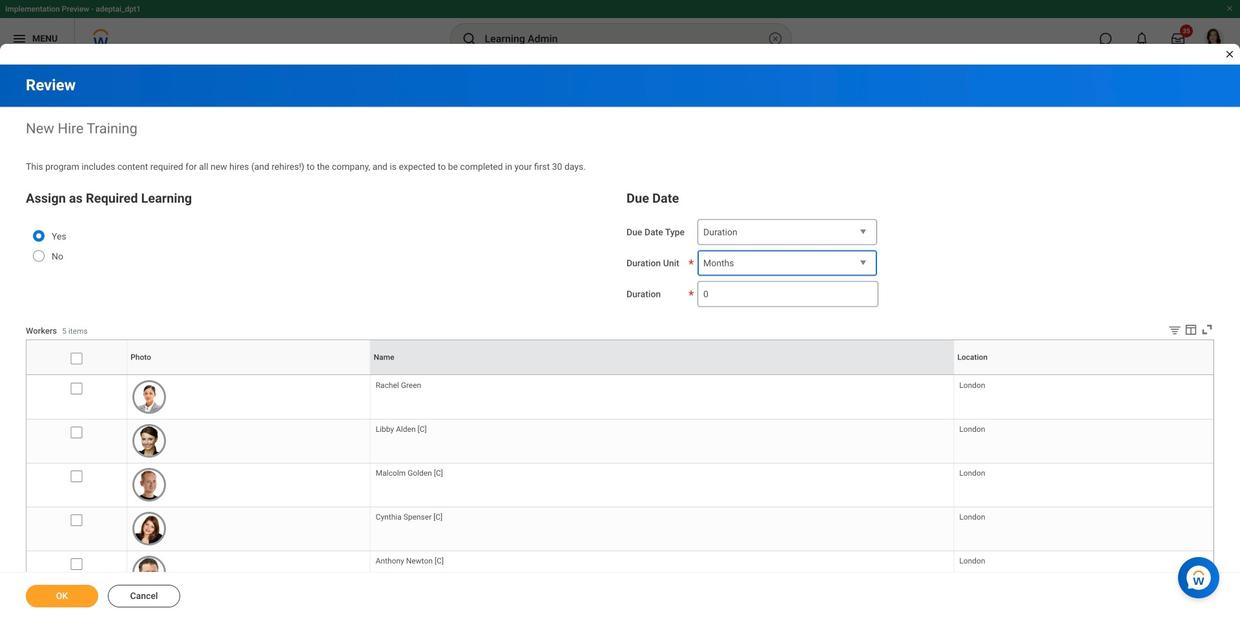 Task type: vqa. For each thing, say whether or not it's contained in the screenshot.
click to view/edit grid preferences "icon"
yes



Task type: locate. For each thing, give the bounding box(es) containing it.
main content
[[0, 65, 1241, 620]]

4 london element from the top
[[960, 510, 986, 522]]

3 london element from the top
[[960, 466, 986, 478]]

1 horizontal spatial group
[[627, 189, 1215, 307]]

dialog
[[0, 0, 1241, 620]]

london element for rachel green element
[[960, 379, 986, 390]]

london element for malcolm golden [c] element
[[960, 466, 986, 478]]

2 group from the left
[[627, 189, 1215, 307]]

london element
[[960, 379, 986, 390], [960, 423, 986, 434], [960, 466, 986, 478], [960, 510, 986, 522], [960, 554, 986, 566]]

libby alden [c] element
[[376, 423, 427, 434]]

toolbar
[[1159, 323, 1215, 340]]

london element for cynthia spenser [c] 'element'
[[960, 510, 986, 522]]

1 group from the left
[[26, 189, 614, 279]]

workday assistant region
[[1179, 552, 1225, 599]]

select to filter grid data image
[[1168, 324, 1182, 337]]

malcolm golden [c] element
[[376, 466, 443, 478]]

1 london element from the top
[[960, 379, 986, 390]]

group
[[26, 189, 614, 279], [627, 189, 1215, 307]]

rachel green element
[[376, 379, 421, 390]]

banner
[[0, 0, 1241, 59]]

employee's photo (libby alden [c]) image
[[133, 424, 166, 458]]

notifications large image
[[1136, 32, 1149, 45]]

2 london element from the top
[[960, 423, 986, 434]]

x circle image
[[768, 31, 783, 47]]

None text field
[[698, 282, 879, 307]]

close review image
[[1225, 49, 1235, 59]]

column header
[[26, 375, 127, 376]]

0 horizontal spatial group
[[26, 189, 614, 279]]

profile logan mcneil element
[[1197, 25, 1233, 53]]



Task type: describe. For each thing, give the bounding box(es) containing it.
cynthia spenser [c] element
[[376, 510, 443, 522]]

employee's photo (rachel green) image
[[133, 380, 166, 414]]

5 london element from the top
[[960, 554, 986, 566]]

anthony newton [c] element
[[376, 554, 444, 566]]

employee's photo (malcolm golden [c]) image
[[133, 468, 166, 502]]

close environment banner image
[[1226, 5, 1234, 12]]

employee's photo (cynthia spenser [c]) image
[[133, 512, 166, 546]]

row element
[[26, 340, 1217, 375]]

fullscreen image
[[1201, 323, 1215, 337]]

inbox large image
[[1172, 32, 1185, 45]]

london element for libby alden [c] element
[[960, 423, 986, 434]]

search image
[[462, 31, 477, 47]]

none text field inside group
[[698, 282, 879, 307]]

click to view/edit grid preferences image
[[1184, 323, 1199, 337]]



